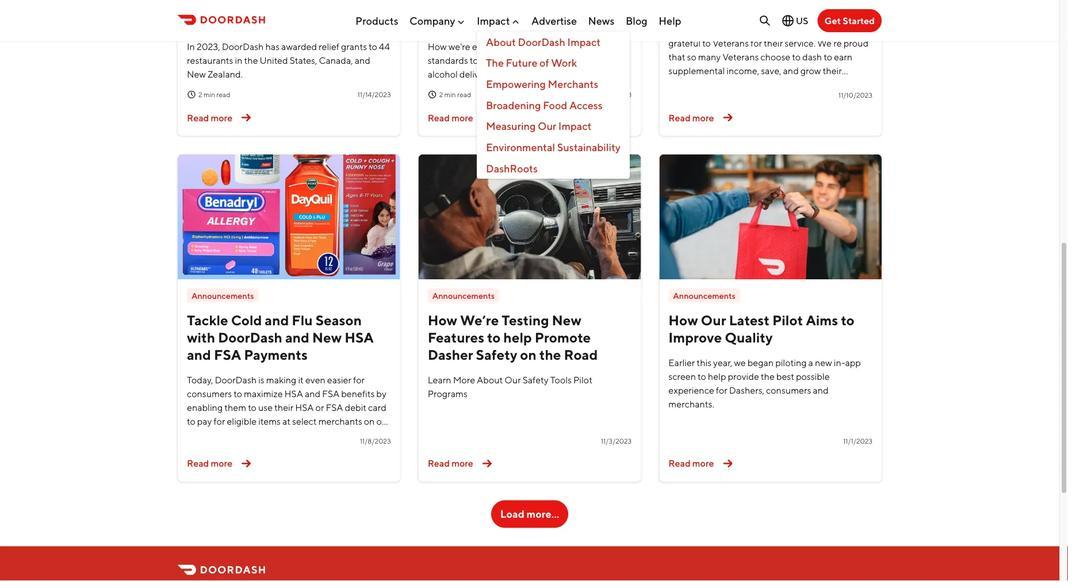 Task type: describe. For each thing, give the bounding box(es) containing it.
sustainability
[[557, 141, 621, 154]]

to down service.
[[792, 52, 801, 62]]

how for how we're testing new features to help promote dasher safety on the road
[[428, 313, 457, 329]]

1 vertical spatial veterans
[[713, 38, 749, 49]]

flu
[[292, 313, 313, 329]]

road
[[564, 347, 598, 364]]

dashers,
[[729, 385, 765, 396]]

on inside today, doordash is making it even easier for consumers to maximize hsa and fsa benefits by enabling them to use their hsa or fsa debit card to pay for eligible items at select merchants on our marketplace.
[[364, 416, 375, 427]]

access
[[570, 99, 603, 111]]

for inside earlier this year, we began piloting a new in-app screen to help provide the best possible experience for dashers, consumers and merchants.
[[716, 385, 728, 396]]

merchants.
[[669, 399, 715, 410]]

possible
[[796, 371, 830, 382]]

fsa inside tackle cold and flu season with doordash and new hsa and fsa payments
[[214, 347, 241, 364]]

we
[[734, 358, 746, 369]]

impact for measuring our impact
[[559, 120, 592, 132]]

more for 11/10/2023
[[693, 112, 714, 123]]

the future of work
[[486, 57, 577, 69]]

choose
[[761, 52, 791, 62]]

today, doordash is making it even easier for consumers to maximize hsa and fsa benefits by enabling them to use their hsa or fsa debit card to pay for eligible items at select merchants on our marketplace.
[[187, 375, 390, 441]]

learn more about our safety tools pilot programs
[[428, 375, 593, 400]]

testing
[[502, 313, 549, 329]]

read for 11/10/2023
[[669, 112, 691, 123]]

read more for 11/3/2023
[[428, 459, 473, 470]]

to left earn
[[824, 52, 833, 62]]

we're inside 'how we're testing new features to help promote dasher safety on the road'
[[460, 313, 499, 329]]

every
[[504, 69, 526, 80]]

provide
[[728, 371, 759, 382]]

load more...
[[500, 508, 559, 521]]

empowering merchants
[[486, 78, 599, 90]]

the inside earlier this year, we began piloting a new in-app screen to help provide the best possible experience for dashers, consumers and merchants.
[[761, 371, 775, 382]]

merchants
[[548, 78, 599, 90]]

tools
[[550, 375, 572, 386]]

2 vertical spatial fsa
[[326, 402, 343, 413]]

how we're testing new features to help promote dasher safety on the road
[[428, 313, 598, 364]]

our for how
[[701, 313, 726, 329]]

merchants
[[319, 416, 362, 427]]

throughout
[[761, 24, 808, 35]]

help inside 'how we're testing new features to help promote dasher safety on the road'
[[504, 330, 532, 346]]

arrow right image for how our latest pilot aims to improve quality
[[719, 455, 737, 473]]

in
[[235, 55, 243, 66]]

promote
[[535, 330, 591, 346]]

canada,
[[319, 55, 353, 66]]

consumers inside today, doordash is making it even easier for consumers to maximize hsa and fsa benefits by enabling them to use their hsa or fsa debit card to pay for eligible items at select merchants on our marketplace.
[[187, 389, 232, 400]]

this
[[697, 358, 712, 369]]

read for 11/8/2023
[[187, 459, 209, 470]]

0 horizontal spatial arrow right image
[[237, 455, 256, 473]]

and left flu
[[265, 313, 289, 329]]

11/1/2023
[[843, 438, 873, 446]]

empowering merchants link
[[477, 73, 630, 95]]

new inside 'how we're testing new features to help promote dasher safety on the road'
[[552, 313, 582, 329]]

read for new
[[217, 91, 230, 99]]

safe
[[530, 55, 547, 66]]

2 vertical spatial veterans
[[723, 52, 759, 62]]

aims
[[806, 313, 838, 329]]

load
[[500, 508, 525, 521]]

about doordash impact link
[[477, 31, 630, 52]]

to up them
[[234, 389, 242, 400]]

consumers inside earlier this year, we began piloting a new in-app screen to help provide the best possible experience for dashers, consumers and merchants.
[[766, 385, 811, 396]]

year, inside the 'this veterans day and throughout the year, we're grateful to veterans for their service. we're proud that so many veterans choose to dash to earn supplemental income, save, and grow their financial futures.'
[[825, 24, 844, 35]]

arrow right image for every
[[478, 109, 496, 127]]

0 horizontal spatial arrow right image
[[237, 109, 256, 127]]

globe line image
[[781, 14, 795, 28]]

impact link
[[477, 10, 520, 31]]

arrow right image for so
[[719, 109, 737, 127]]

states,
[[290, 55, 317, 66]]

financial
[[669, 79, 703, 90]]

doordash inside tackle cold and flu season with doordash and new hsa and fsa payments
[[218, 330, 282, 346]]

tackle
[[187, 313, 228, 329]]

company link
[[410, 10, 466, 31]]

leading
[[594, 41, 624, 52]]

advertise link
[[532, 10, 577, 31]]

how for how we're expanding upon our industry-leading standards to help ensure safe and responsible alcohol delivery at every step of the process.
[[428, 41, 447, 52]]

help link
[[659, 10, 682, 31]]

upon
[[517, 41, 539, 52]]

pilot inside learn more about our safety tools pilot programs
[[574, 375, 593, 386]]

programs
[[428, 389, 468, 400]]

doordash inside 'link'
[[518, 36, 566, 48]]

to inside earlier this year, we began piloting a new in-app screen to help provide the best possible experience for dashers, consumers and merchants.
[[698, 371, 706, 382]]

day
[[725, 24, 741, 35]]

new
[[815, 358, 832, 369]]

earlier this year, we began piloting a new in-app screen to help provide the best possible experience for dashers, consumers and merchants.
[[669, 358, 861, 410]]

announcements for cold
[[192, 291, 254, 301]]

broadening
[[486, 99, 541, 111]]

more for 11/3/2023
[[452, 459, 473, 470]]

and inside earlier this year, we began piloting a new in-app screen to help provide the best possible experience for dashers, consumers and merchants.
[[813, 385, 829, 396]]

and inside how we're expanding upon our industry-leading standards to help ensure safe and responsible alcohol delivery at every step of the process.
[[549, 55, 564, 66]]

process.
[[573, 69, 606, 80]]

how for how our latest pilot aims to improve quality
[[669, 313, 698, 329]]

2 min read for in 2023, doordash has awarded relief grants to 44 restaurants in the united states, canada, and new zealand.
[[199, 91, 230, 99]]

quality
[[725, 330, 773, 346]]

enabling
[[187, 402, 223, 413]]

maximize
[[244, 389, 283, 400]]

read for 11/3/2023
[[428, 459, 450, 470]]

futures.
[[705, 79, 736, 90]]

announcements for our
[[673, 291, 736, 301]]

united
[[260, 55, 288, 66]]

44
[[379, 41, 390, 52]]

and right "day"
[[743, 24, 759, 35]]

0 vertical spatial veterans
[[687, 24, 723, 35]]

safety inside learn more about our safety tools pilot programs
[[523, 375, 549, 386]]

app
[[846, 358, 861, 369]]

proud
[[844, 38, 869, 49]]

payments
[[244, 347, 308, 364]]

how our latest pilot aims to improve quality
[[669, 313, 855, 346]]

to up many
[[703, 38, 711, 49]]

that
[[669, 52, 686, 62]]

to left use
[[248, 402, 257, 413]]

impact inside impact link
[[477, 14, 510, 27]]

earlier
[[669, 358, 695, 369]]

pilot inside how our latest pilot aims to improve quality
[[773, 313, 803, 329]]

alcohol
[[428, 69, 458, 80]]

to inside 'how we're testing new features to help promote dasher safety on the road'
[[487, 330, 501, 346]]

and inside in 2023, doordash has awarded relief grants to 44 restaurants in the united states, canada, and new zealand.
[[355, 55, 371, 66]]

a
[[809, 358, 814, 369]]

piloting
[[776, 358, 807, 369]]

news
[[588, 14, 615, 27]]

expanding
[[472, 41, 516, 52]]

has
[[266, 41, 280, 52]]

learn
[[428, 375, 451, 386]]

environmental sustainability link
[[477, 137, 630, 158]]

the future of work link
[[477, 52, 630, 73]]

and right save, in the right of the page
[[783, 65, 799, 76]]

is
[[258, 375, 265, 386]]

this
[[669, 24, 685, 35]]

dash
[[803, 52, 822, 62]]

2 min read for how we're expanding upon our industry-leading standards to help ensure safe and responsible alcohol delivery at every step of the process.
[[439, 91, 471, 99]]

by
[[377, 389, 387, 400]]

and down flu
[[285, 330, 309, 346]]

2 vertical spatial hsa
[[295, 402, 314, 413]]

2 horizontal spatial their
[[823, 65, 842, 76]]

with
[[187, 330, 215, 346]]

measuring our impact link
[[477, 116, 630, 137]]



Task type: vqa. For each thing, say whether or not it's contained in the screenshot.
–
no



Task type: locate. For each thing, give the bounding box(es) containing it.
2 read from the left
[[457, 91, 471, 99]]

1 horizontal spatial safety
[[523, 375, 549, 386]]

industry-
[[556, 41, 594, 52]]

1 horizontal spatial year,
[[825, 24, 844, 35]]

year,
[[825, 24, 844, 35], [714, 358, 733, 369]]

doordash health image
[[178, 155, 400, 280]]

1 announcements from the left
[[192, 291, 254, 301]]

best
[[777, 371, 795, 382]]

for right "pay"
[[214, 416, 225, 427]]

safety left the tools
[[523, 375, 549, 386]]

1 vertical spatial year,
[[714, 358, 733, 369]]

our
[[538, 120, 557, 132], [701, 313, 726, 329], [505, 375, 521, 386]]

to up delivery
[[470, 55, 478, 66]]

read down delivery
[[457, 91, 471, 99]]

environmental
[[486, 141, 555, 154]]

impact inside measuring our impact 'link'
[[559, 120, 592, 132]]

2 vertical spatial help
[[708, 371, 726, 382]]

veterans up 'grateful'
[[687, 24, 723, 35]]

get started button
[[818, 9, 882, 32]]

our down card
[[377, 416, 390, 427]]

new down the season
[[312, 330, 342, 346]]

fsa
[[214, 347, 241, 364], [322, 389, 340, 400], [326, 402, 343, 413]]

1 horizontal spatial our
[[541, 41, 555, 52]]

2 horizontal spatial announcements link
[[669, 289, 740, 303]]

1 min from the left
[[204, 91, 215, 99]]

ensure
[[500, 55, 528, 66]]

doordash inside in 2023, doordash has awarded relief grants to 44 restaurants in the united states, canada, and new zealand.
[[222, 41, 264, 52]]

2 for in 2023, doordash has awarded relief grants to 44 restaurants in the united states, canada, and new zealand.
[[199, 91, 202, 99]]

0 vertical spatial impact
[[477, 14, 510, 27]]

in 2023, doordash has awarded relief grants to 44 restaurants in the united states, canada, and new zealand.
[[187, 41, 390, 80]]

about inside learn more about our safety tools pilot programs
[[477, 375, 503, 386]]

new inside tackle cold and flu season with doordash and new hsa and fsa payments
[[312, 330, 342, 346]]

0 vertical spatial about
[[486, 36, 516, 48]]

today,
[[187, 375, 213, 386]]

more
[[453, 375, 475, 386]]

1 horizontal spatial consumers
[[766, 385, 811, 396]]

the
[[486, 57, 504, 69]]

arrow right image up environmental
[[478, 109, 496, 127]]

1 horizontal spatial new
[[312, 330, 342, 346]]

we're
[[818, 38, 842, 49], [460, 313, 499, 329]]

pilot left aims
[[773, 313, 803, 329]]

and down with
[[187, 347, 211, 364]]

arrow right image
[[237, 109, 256, 127], [478, 455, 496, 473], [719, 455, 737, 473]]

1 read from the left
[[217, 91, 230, 99]]

hsa down it
[[285, 389, 303, 400]]

2 vertical spatial their
[[275, 402, 294, 413]]

year, left we
[[714, 358, 733, 369]]

our inside how we're expanding upon our industry-leading standards to help ensure safe and responsible alcohol delivery at every step of the process.
[[541, 41, 555, 52]]

1 horizontal spatial at
[[494, 69, 502, 80]]

2 horizontal spatial our
[[701, 313, 726, 329]]

veterans up income,
[[723, 52, 759, 62]]

doordash down cold
[[218, 330, 282, 346]]

help down testing on the bottom of page
[[504, 330, 532, 346]]

for left dashers, on the bottom
[[716, 385, 728, 396]]

our up safe
[[541, 41, 555, 52]]

1 vertical spatial fsa
[[322, 389, 340, 400]]

1 horizontal spatial our
[[538, 120, 557, 132]]

card
[[368, 402, 387, 413]]

impact inside about doordash impact 'link'
[[568, 36, 601, 48]]

more for 11/1/2023
[[693, 459, 714, 470]]

0 horizontal spatial safety
[[476, 347, 518, 364]]

broadening food access
[[486, 99, 603, 111]]

1 horizontal spatial on
[[520, 347, 537, 364]]

1 horizontal spatial help
[[504, 330, 532, 346]]

2 2 min read from the left
[[439, 91, 471, 99]]

benefits
[[341, 389, 375, 400]]

at right "items"
[[283, 416, 291, 427]]

service.
[[785, 38, 816, 49]]

cold
[[231, 313, 262, 329]]

0 horizontal spatial our
[[505, 375, 521, 386]]

and down even
[[305, 389, 321, 400]]

consumers down the best
[[766, 385, 811, 396]]

blog
[[626, 14, 648, 27]]

how up 'improve'
[[669, 313, 698, 329]]

help down expanding
[[480, 55, 498, 66]]

on down testing on the bottom of page
[[520, 347, 537, 364]]

started
[[843, 15, 875, 26]]

1 horizontal spatial we're
[[818, 38, 842, 49]]

at left every
[[494, 69, 502, 80]]

0 vertical spatial help
[[480, 55, 498, 66]]

2 min read
[[199, 91, 230, 99], [439, 91, 471, 99]]

hsa
[[345, 330, 374, 346], [285, 389, 303, 400], [295, 402, 314, 413]]

dashroots
[[486, 162, 538, 175]]

to right features
[[487, 330, 501, 346]]

arrow right image
[[478, 109, 496, 127], [719, 109, 737, 127], [237, 455, 256, 473]]

hsa inside tackle cold and flu season with doordash and new hsa and fsa payments
[[345, 330, 374, 346]]

2 min read right time line image
[[199, 91, 230, 99]]

how inside how we're expanding upon our industry-leading standards to help ensure safe and responsible alcohol delivery at every step of the process.
[[428, 41, 447, 52]]

about inside 'link'
[[486, 36, 516, 48]]

fsa down with
[[214, 347, 241, 364]]

our inside today, doordash is making it even easier for consumers to maximize hsa and fsa benefits by enabling them to use their hsa or fsa debit card to pay for eligible items at select merchants on our marketplace.
[[377, 416, 390, 427]]

0 horizontal spatial help
[[480, 55, 498, 66]]

1 vertical spatial our
[[377, 416, 390, 427]]

save,
[[761, 65, 782, 76]]

0 vertical spatial pilot
[[773, 313, 803, 329]]

to left "pay"
[[187, 416, 195, 427]]

2 for how we're expanding upon our industry-leading standards to help ensure safe and responsible alcohol delivery at every step of the process.
[[439, 91, 443, 99]]

we're inside the 'this veterans day and throughout the year, we're grateful to veterans for their service. we're proud that so many veterans choose to dash to earn supplemental income, save, and grow their financial futures.'
[[818, 38, 842, 49]]

0 horizontal spatial 2
[[199, 91, 202, 99]]

read more for 11/8/2023
[[187, 459, 233, 470]]

help down this
[[708, 371, 726, 382]]

impact down access
[[559, 120, 592, 132]]

tackle cold and flu season with doordash and new hsa and fsa payments
[[187, 313, 374, 364]]

2
[[199, 91, 202, 99], [439, 91, 443, 99]]

1 vertical spatial their
[[823, 65, 842, 76]]

arrow right image down eligible
[[237, 455, 256, 473]]

or
[[316, 402, 324, 413]]

0 horizontal spatial read
[[217, 91, 230, 99]]

time line image
[[187, 90, 196, 100]]

1 horizontal spatial pilot
[[773, 313, 803, 329]]

experience
[[669, 385, 714, 396]]

1 vertical spatial about
[[477, 375, 503, 386]]

dx dash car image
[[419, 155, 641, 280]]

making
[[266, 375, 297, 386]]

1 horizontal spatial announcements link
[[428, 289, 499, 303]]

0 horizontal spatial min
[[204, 91, 215, 99]]

11/8/2023
[[360, 438, 391, 446]]

we're up features
[[460, 313, 499, 329]]

year, inside earlier this year, we began piloting a new in-app screen to help provide the best possible experience for dashers, consumers and merchants.
[[714, 358, 733, 369]]

0 horizontal spatial 2 min read
[[199, 91, 230, 99]]

announcements for we're
[[432, 291, 495, 301]]

screen
[[669, 371, 696, 382]]

2 horizontal spatial announcements
[[673, 291, 736, 301]]

this veterans day and throughout the year, we're grateful to veterans for their service. we're proud that so many veterans choose to dash to earn supplemental income, save, and grow their financial futures.
[[669, 24, 869, 90]]

new down restaurants
[[187, 69, 206, 80]]

get
[[825, 15, 841, 26]]

measuring our impact
[[486, 120, 592, 132]]

to right aims
[[841, 313, 855, 329]]

0 vertical spatial our
[[541, 41, 555, 52]]

0 vertical spatial safety
[[476, 347, 518, 364]]

0 horizontal spatial announcements link
[[187, 289, 259, 303]]

standards
[[428, 55, 468, 66]]

1 2 min read from the left
[[199, 91, 230, 99]]

1 vertical spatial our
[[701, 313, 726, 329]]

responsible
[[566, 55, 613, 66]]

read
[[187, 112, 209, 123], [428, 112, 450, 123], [669, 112, 691, 123], [187, 459, 209, 470], [428, 459, 450, 470], [669, 459, 691, 470]]

on down card
[[364, 416, 375, 427]]

future
[[506, 57, 538, 69]]

in
[[187, 41, 195, 52]]

announcements up 'improve'
[[673, 291, 736, 301]]

delivery
[[460, 69, 492, 80]]

1 vertical spatial new
[[552, 313, 582, 329]]

2 horizontal spatial new
[[552, 313, 582, 329]]

consumers up the enabling
[[187, 389, 232, 400]]

at inside how we're expanding upon our industry-leading standards to help ensure safe and responsible alcohol delivery at every step of the process.
[[494, 69, 502, 80]]

and down grants
[[355, 55, 371, 66]]

announcements up tackle
[[192, 291, 254, 301]]

dasher
[[428, 347, 473, 364]]

arrow right image down futures. at the right
[[719, 109, 737, 127]]

our down broadening food access
[[538, 120, 557, 132]]

1 vertical spatial help
[[504, 330, 532, 346]]

new inside in 2023, doordash has awarded relief grants to 44 restaurants in the united states, canada, and new zealand.
[[187, 69, 206, 80]]

min for how we're expanding upon our industry-leading standards to help ensure safe and responsible alcohol delivery at every step of the process.
[[445, 91, 456, 99]]

2 right time line icon
[[439, 91, 443, 99]]

0 vertical spatial their
[[764, 38, 783, 49]]

0 horizontal spatial their
[[275, 402, 294, 413]]

for up benefits
[[353, 375, 365, 386]]

how
[[428, 41, 447, 52], [428, 313, 457, 329], [669, 313, 698, 329]]

to inside in 2023, doordash has awarded relief grants to 44 restaurants in the united states, canada, and new zealand.
[[369, 41, 377, 52]]

so
[[687, 52, 697, 62]]

the inside in 2023, doordash has awarded relief grants to 44 restaurants in the united states, canada, and new zealand.
[[244, 55, 258, 66]]

load more... button
[[491, 501, 569, 529]]

0 horizontal spatial our
[[377, 416, 390, 427]]

0 horizontal spatial year,
[[714, 358, 733, 369]]

income,
[[727, 65, 760, 76]]

min for in 2023, doordash has awarded relief grants to 44 restaurants in the united states, canada, and new zealand.
[[204, 91, 215, 99]]

advertise
[[532, 14, 577, 27]]

for up "choose"
[[751, 38, 762, 49]]

our down 'how we're testing new features to help promote dasher safety on the road'
[[505, 375, 521, 386]]

veterans down "day"
[[713, 38, 749, 49]]

news link
[[588, 10, 615, 31]]

11/13/2023
[[599, 91, 632, 99]]

0 vertical spatial fsa
[[214, 347, 241, 364]]

0 horizontal spatial announcements
[[192, 291, 254, 301]]

safety up learn more about our safety tools pilot programs
[[476, 347, 518, 364]]

1 announcements link from the left
[[187, 289, 259, 303]]

2 vertical spatial impact
[[559, 120, 592, 132]]

announcements link for our
[[669, 289, 740, 303]]

2 horizontal spatial arrow right image
[[719, 455, 737, 473]]

0 horizontal spatial new
[[187, 69, 206, 80]]

hsa down the season
[[345, 330, 374, 346]]

time line image
[[428, 90, 437, 100]]

latest
[[729, 313, 770, 329]]

impact for about doordash impact
[[568, 36, 601, 48]]

how up standards
[[428, 41, 447, 52]]

more for 11/8/2023
[[211, 459, 233, 470]]

0 horizontal spatial on
[[364, 416, 375, 427]]

items
[[258, 416, 281, 427]]

use
[[258, 402, 273, 413]]

min right time line icon
[[445, 91, 456, 99]]

2 announcements from the left
[[432, 291, 495, 301]]

0 vertical spatial hsa
[[345, 330, 374, 346]]

in-
[[834, 358, 846, 369]]

and down possible
[[813, 385, 829, 396]]

2 min from the left
[[445, 91, 456, 99]]

1 horizontal spatial announcements
[[432, 291, 495, 301]]

2 vertical spatial our
[[505, 375, 521, 386]]

0 vertical spatial year,
[[825, 24, 844, 35]]

work
[[551, 57, 577, 69]]

announcements up features
[[432, 291, 495, 301]]

0 vertical spatial at
[[494, 69, 502, 80]]

1 horizontal spatial read
[[457, 91, 471, 99]]

season
[[316, 313, 362, 329]]

relief
[[319, 41, 339, 52]]

grow
[[801, 65, 821, 76]]

0 vertical spatial new
[[187, 69, 206, 80]]

1 vertical spatial we're
[[460, 313, 499, 329]]

person handing bag to customer image
[[660, 155, 882, 280]]

fsa right or
[[326, 402, 343, 413]]

read more for 11/10/2023
[[669, 112, 714, 123]]

1 horizontal spatial their
[[764, 38, 783, 49]]

pilot right the tools
[[574, 375, 593, 386]]

1 vertical spatial on
[[364, 416, 375, 427]]

and right safe
[[549, 55, 564, 66]]

more...
[[527, 508, 559, 521]]

and inside today, doordash is making it even easier for consumers to maximize hsa and fsa benefits by enabling them to use their hsa or fsa debit card to pay for eligible items at select merchants on our marketplace.
[[305, 389, 321, 400]]

doordash inside today, doordash is making it even easier for consumers to maximize hsa and fsa benefits by enabling them to use their hsa or fsa debit card to pay for eligible items at select merchants on our marketplace.
[[215, 375, 257, 386]]

for inside the 'this veterans day and throughout the year, we're grateful to veterans for their service. we're proud that so many veterans choose to dash to earn supplemental income, save, and grow their financial futures.'
[[751, 38, 762, 49]]

on
[[520, 347, 537, 364], [364, 416, 375, 427]]

min right time line image
[[204, 91, 215, 99]]

1 horizontal spatial 2 min read
[[439, 91, 471, 99]]

our inside learn more about our safety tools pilot programs
[[505, 375, 521, 386]]

0 horizontal spatial consumers
[[187, 389, 232, 400]]

1 vertical spatial hsa
[[285, 389, 303, 400]]

min
[[204, 91, 215, 99], [445, 91, 456, 99]]

grants
[[341, 41, 367, 52]]

about down impact link
[[486, 36, 516, 48]]

announcements link for we're
[[428, 289, 499, 303]]

announcements link for cold
[[187, 289, 259, 303]]

impact up expanding
[[477, 14, 510, 27]]

how up features
[[428, 313, 457, 329]]

new up promote at right bottom
[[552, 313, 582, 329]]

safety
[[476, 347, 518, 364], [523, 375, 549, 386]]

2 horizontal spatial arrow right image
[[719, 109, 737, 127]]

we're up earn
[[818, 38, 842, 49]]

2 2 from the left
[[439, 91, 443, 99]]

blog link
[[626, 10, 648, 31]]

at inside today, doordash is making it even easier for consumers to maximize hsa and fsa benefits by enabling them to use their hsa or fsa debit card to pay for eligible items at select merchants on our marketplace.
[[283, 416, 291, 427]]

to left "44"
[[369, 41, 377, 52]]

3 announcements from the left
[[673, 291, 736, 301]]

products link
[[356, 10, 398, 31]]

0 vertical spatial on
[[520, 347, 537, 364]]

1 horizontal spatial min
[[445, 91, 456, 99]]

our inside how our latest pilot aims to improve quality
[[701, 313, 726, 329]]

0 horizontal spatial pilot
[[574, 375, 593, 386]]

their
[[764, 38, 783, 49], [823, 65, 842, 76], [275, 402, 294, 413]]

help inside earlier this year, we began piloting a new in-app screen to help provide the best possible experience for dashers, consumers and merchants.
[[708, 371, 726, 382]]

eligible
[[227, 416, 257, 427]]

11/3/2023
[[601, 438, 632, 446]]

2 min read right time line icon
[[439, 91, 471, 99]]

2 vertical spatial new
[[312, 330, 342, 346]]

restaurants
[[187, 55, 233, 66]]

them
[[225, 402, 246, 413]]

1 horizontal spatial arrow right image
[[478, 455, 496, 473]]

read for 11/1/2023
[[669, 459, 691, 470]]

1 vertical spatial pilot
[[574, 375, 593, 386]]

environmental sustainability
[[486, 141, 621, 154]]

3 announcements link from the left
[[669, 289, 740, 303]]

broadening food access link
[[477, 95, 630, 116]]

read down zealand.
[[217, 91, 230, 99]]

1 2 from the left
[[199, 91, 202, 99]]

0 vertical spatial our
[[538, 120, 557, 132]]

our for measuring
[[538, 120, 557, 132]]

doordash up safe
[[518, 36, 566, 48]]

1 horizontal spatial 2
[[439, 91, 443, 99]]

fsa down easier
[[322, 389, 340, 400]]

safety inside 'how we're testing new features to help promote dasher safety on the road'
[[476, 347, 518, 364]]

announcements link up 'improve'
[[669, 289, 740, 303]]

arrow right image for how we're testing new features to help promote dasher safety on the road
[[478, 455, 496, 473]]

empowering
[[486, 78, 546, 90]]

2 announcements link from the left
[[428, 289, 499, 303]]

to inside how we're expanding upon our industry-leading standards to help ensure safe and responsible alcohol delivery at every step of the process.
[[470, 55, 478, 66]]

1 vertical spatial at
[[283, 416, 291, 427]]

2 horizontal spatial help
[[708, 371, 726, 382]]

their inside today, doordash is making it even easier for consumers to maximize hsa and fsa benefits by enabling them to use their hsa or fsa debit card to pay for eligible items at select merchants on our marketplace.
[[275, 402, 294, 413]]

it
[[298, 375, 304, 386]]

1 vertical spatial impact
[[568, 36, 601, 48]]

the inside how we're expanding upon our industry-leading standards to help ensure safe and responsible alcohol delivery at every step of the process.
[[557, 69, 571, 80]]

of inside how we're expanding upon our industry-leading standards to help ensure safe and responsible alcohol delivery at every step of the process.
[[547, 69, 555, 80]]

their down earn
[[823, 65, 842, 76]]

their up "choose"
[[764, 38, 783, 49]]

announcements link up tackle
[[187, 289, 259, 303]]

doordash left is
[[215, 375, 257, 386]]

announcements link up features
[[428, 289, 499, 303]]

read more for 11/1/2023
[[669, 459, 714, 470]]

impact up responsible
[[568, 36, 601, 48]]

on inside 'how we're testing new features to help promote dasher safety on the road'
[[520, 347, 537, 364]]

to down this
[[698, 371, 706, 382]]

the inside 'how we're testing new features to help promote dasher safety on the road'
[[540, 347, 561, 364]]

help inside how we're expanding upon our industry-leading standards to help ensure safe and responsible alcohol delivery at every step of the process.
[[480, 55, 498, 66]]

11/14/2023
[[358, 91, 391, 99]]

1 vertical spatial safety
[[523, 375, 549, 386]]

year, left we're
[[825, 24, 844, 35]]

0 horizontal spatial at
[[283, 416, 291, 427]]

the inside the 'this veterans day and throughout the year, we're grateful to veterans for their service. we're proud that so many veterans choose to dash to earn supplemental income, save, and grow their financial futures.'
[[810, 24, 823, 35]]

how inside how our latest pilot aims to improve quality
[[669, 313, 698, 329]]

features
[[428, 330, 485, 346]]

read for at
[[457, 91, 471, 99]]

their right use
[[275, 402, 294, 413]]

our up 'improve'
[[701, 313, 726, 329]]

1 horizontal spatial arrow right image
[[478, 109, 496, 127]]

2 right time line image
[[199, 91, 202, 99]]

doordash up the in
[[222, 41, 264, 52]]

0 vertical spatial we're
[[818, 38, 842, 49]]

our inside 'link'
[[538, 120, 557, 132]]

how inside 'how we're testing new features to help promote dasher safety on the road'
[[428, 313, 457, 329]]

to inside how our latest pilot aims to improve quality
[[841, 313, 855, 329]]

0 horizontal spatial we're
[[460, 313, 499, 329]]

hsa up select
[[295, 402, 314, 413]]

about right more at left bottom
[[477, 375, 503, 386]]



